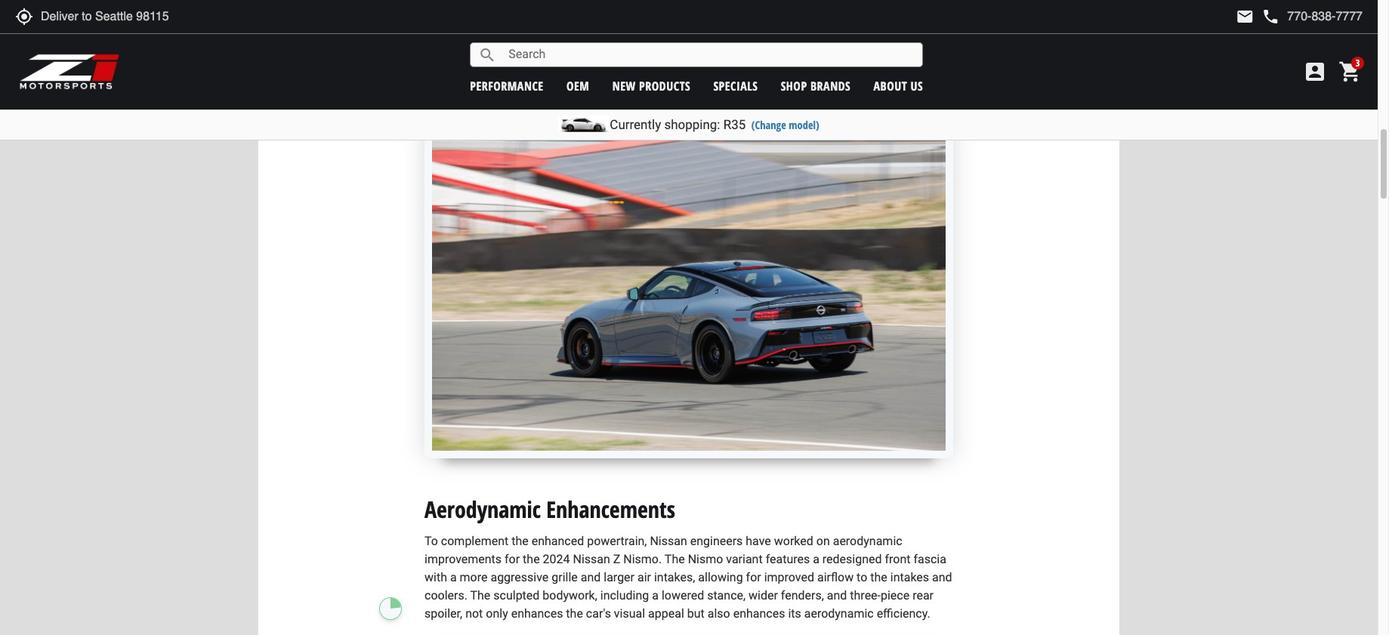 Task type: locate. For each thing, give the bounding box(es) containing it.
enhances down sculpted
[[511, 607, 563, 621]]

wider
[[749, 589, 778, 603]]

for
[[505, 553, 520, 567], [746, 571, 761, 585]]

0 vertical spatial a
[[813, 553, 820, 567]]

speed down nismo
[[455, 49, 487, 63]]

only
[[687, 0, 709, 9], [486, 607, 508, 621]]

new products
[[613, 77, 691, 94]]

(change model) link
[[752, 118, 820, 132]]

1 horizontal spatial 9-
[[808, 0, 819, 9]]

1 horizontal spatial only
[[687, 0, 709, 9]]

and right quicker
[[808, 30, 828, 45]]

transmission down the will
[[490, 49, 560, 63]]

model up disappoint
[[638, 0, 672, 9]]

for the first time in z history, the nismo model is only available with the 9-speed automatic transmission which we expect might disappoint some, however, the transmission found in the nismo model will have received some upgrades, making it 50% quicker and more responsive than the 9-speed transmission found in regular production models.
[[425, 0, 947, 63]]

also
[[708, 607, 730, 621]]

found down automatic
[[861, 12, 892, 27]]

more inside to complement the enhanced powertrain, nissan engineers have worked on aerodynamic improvements for the 2024 nissan z nismo. the nismo variant features a redesigned front fascia with a more aggressive grille and larger air intakes, allowing for improved airflow to the intakes and coolers. the sculpted bodywork, including a lowered stance, wider fenders, and three-piece rear spoiler, not only enhances the car's visual appeal but also enhances its aerodynamic efficiency.
[[460, 571, 488, 585]]

only right not
[[486, 607, 508, 621]]

2 horizontal spatial in
[[895, 12, 905, 27]]

in up which
[[516, 0, 526, 9]]

0 horizontal spatial model
[[466, 30, 499, 45]]

spoiler,
[[425, 607, 463, 621]]

improved
[[764, 571, 815, 585]]

the up intakes,
[[665, 553, 685, 567]]

transmission
[[425, 12, 494, 27], [788, 12, 858, 27], [490, 49, 560, 63]]

more inside the for the first time in z history, the nismo model is only available with the 9-speed automatic transmission which we expect might disappoint some, however, the transmission found in the nismo model will have received some upgrades, making it 50% quicker and more responsive than the 9-speed transmission found in regular production models.
[[831, 30, 859, 45]]

nismo up might
[[600, 0, 635, 9]]

only inside the for the first time in z history, the nismo model is only available with the 9-speed automatic transmission which we expect might disappoint some, however, the transmission found in the nismo model will have received some upgrades, making it 50% quicker and more responsive than the 9-speed transmission found in regular production models.
[[687, 0, 709, 9]]

have up variant
[[746, 535, 771, 549]]

1 vertical spatial the
[[470, 589, 491, 603]]

1 vertical spatial with
[[425, 571, 447, 585]]

it
[[731, 30, 738, 45]]

about us link
[[874, 77, 924, 94]]

with
[[763, 0, 785, 9], [425, 571, 447, 585]]

rear
[[913, 589, 934, 603]]

more down improvements
[[460, 571, 488, 585]]

responsive
[[862, 30, 921, 45]]

only up "some,"
[[687, 0, 709, 9]]

2 vertical spatial a
[[652, 589, 659, 603]]

transmission up quicker
[[788, 12, 858, 27]]

not
[[466, 607, 483, 621]]

mail phone
[[1236, 8, 1280, 26]]

transmission down first
[[425, 12, 494, 27]]

with up coolers.
[[425, 571, 447, 585]]

1 horizontal spatial enhances
[[733, 607, 785, 621]]

1 vertical spatial for
[[746, 571, 761, 585]]

1 horizontal spatial more
[[831, 30, 859, 45]]

a up appeal
[[652, 589, 659, 603]]

features
[[766, 553, 810, 567]]

0 horizontal spatial with
[[425, 571, 447, 585]]

50%
[[741, 30, 763, 45]]

0 horizontal spatial nissan
[[573, 553, 610, 567]]

more
[[831, 30, 859, 45], [460, 571, 488, 585]]

enhances down wider
[[733, 607, 785, 621]]

1 vertical spatial more
[[460, 571, 488, 585]]

2 enhances from the left
[[733, 607, 785, 621]]

0 horizontal spatial enhances
[[511, 607, 563, 621]]

0 horizontal spatial only
[[486, 607, 508, 621]]

0 vertical spatial have
[[523, 30, 548, 45]]

1 vertical spatial a
[[450, 571, 457, 585]]

stance,
[[707, 589, 746, 603]]

1 vertical spatial found
[[563, 49, 594, 63]]

currently shopping: r35 (change model)
[[610, 117, 820, 132]]

0 horizontal spatial nismo
[[600, 0, 635, 9]]

0 vertical spatial with
[[763, 0, 785, 9]]

aerodynamic down three- on the bottom
[[805, 607, 874, 621]]

0 vertical spatial speed
[[818, 0, 851, 9]]

enhances
[[511, 607, 563, 621], [733, 607, 785, 621]]

0 vertical spatial model
[[638, 0, 672, 9]]

z inside to complement the enhanced powertrain, nissan engineers have worked on aerodynamic improvements for the 2024 nissan z nismo. the nismo variant features a redesigned front fascia with a more aggressive grille and larger air intakes, allowing for improved airflow to the intakes and coolers. the sculpted bodywork, including a lowered stance, wider fenders, and three-piece rear spoiler, not only enhances the car's visual appeal but also enhances its aerodynamic efficiency.
[[613, 553, 621, 567]]

account_box
[[1303, 60, 1328, 84]]

0 vertical spatial z
[[529, 0, 536, 9]]

1 vertical spatial nismo
[[688, 553, 723, 567]]

specials
[[714, 77, 758, 94]]

for up aggressive
[[505, 553, 520, 567]]

worked
[[774, 535, 814, 549]]

phone link
[[1262, 8, 1363, 26]]

fenders,
[[781, 589, 824, 603]]

in up responsive at the top
[[895, 12, 905, 27]]

1 vertical spatial z
[[613, 553, 621, 567]]

nissan down powertrain,
[[573, 553, 610, 567]]

Search search field
[[497, 43, 923, 66]]

0 horizontal spatial a
[[450, 571, 457, 585]]

the up not
[[470, 589, 491, 603]]

enhanced
[[532, 535, 584, 549]]

regular
[[610, 49, 647, 63]]

z
[[529, 0, 536, 9], [613, 553, 621, 567]]

z down powertrain,
[[613, 553, 621, 567]]

9- down nismo
[[445, 49, 455, 63]]

model
[[638, 0, 672, 9], [466, 30, 499, 45]]

however,
[[718, 12, 765, 27]]

the
[[445, 0, 462, 9], [580, 0, 597, 9], [788, 0, 805, 9], [768, 12, 785, 27], [908, 12, 925, 27], [425, 49, 442, 63], [512, 535, 529, 549], [523, 553, 540, 567], [871, 571, 888, 585], [566, 607, 583, 621]]

mail
[[1236, 8, 1255, 26]]

1 enhances from the left
[[511, 607, 563, 621]]

with inside the for the first time in z history, the nismo model is only available with the 9-speed automatic transmission which we expect might disappoint some, however, the transmission found in the nismo model will have received some upgrades, making it 50% quicker and more responsive than the 9-speed transmission found in regular production models.
[[763, 0, 785, 9]]

nismo
[[425, 30, 463, 45]]

speed left automatic
[[818, 0, 851, 9]]

shop
[[781, 77, 807, 94]]

1 horizontal spatial with
[[763, 0, 785, 9]]

more left responsive at the top
[[831, 30, 859, 45]]

performance
[[470, 77, 544, 94]]

in down some
[[597, 49, 607, 63]]

found down received
[[563, 49, 594, 63]]

0 vertical spatial only
[[687, 0, 709, 9]]

0 horizontal spatial have
[[523, 30, 548, 45]]

1 vertical spatial only
[[486, 607, 508, 621]]

1 horizontal spatial for
[[746, 571, 761, 585]]

z up we
[[529, 0, 536, 9]]

(change
[[752, 118, 786, 132]]

9- left automatic
[[808, 0, 819, 9]]

0 horizontal spatial more
[[460, 571, 488, 585]]

0 horizontal spatial for
[[505, 553, 520, 567]]

0 horizontal spatial in
[[516, 0, 526, 9]]

for down variant
[[746, 571, 761, 585]]

0 vertical spatial the
[[665, 553, 685, 567]]

models.
[[711, 49, 754, 63]]

including
[[601, 589, 649, 603]]

for
[[425, 0, 442, 9]]

1 horizontal spatial found
[[861, 12, 892, 27]]

a down on on the bottom of the page
[[813, 553, 820, 567]]

1 vertical spatial model
[[466, 30, 499, 45]]

model up the search
[[466, 30, 499, 45]]

specials link
[[714, 77, 758, 94]]

only inside to complement the enhanced powertrain, nissan engineers have worked on aerodynamic improvements for the 2024 nissan z nismo. the nismo variant features a redesigned front fascia with a more aggressive grille and larger air intakes, allowing for improved airflow to the intakes and coolers. the sculpted bodywork, including a lowered stance, wider fenders, and three-piece rear spoiler, not only enhances the car's visual appeal but also enhances its aerodynamic efficiency.
[[486, 607, 508, 621]]

and
[[808, 30, 828, 45], [581, 571, 601, 585], [932, 571, 953, 585], [827, 589, 847, 603]]

might
[[589, 12, 620, 27]]

than
[[924, 30, 947, 45]]

0 horizontal spatial 9-
[[445, 49, 455, 63]]

nissan
[[650, 535, 687, 549], [573, 553, 610, 567]]

0 vertical spatial nismo
[[600, 0, 635, 9]]

1 vertical spatial have
[[746, 535, 771, 549]]

products
[[639, 77, 691, 94]]

0 vertical spatial 9-
[[808, 0, 819, 9]]

0 vertical spatial more
[[831, 30, 859, 45]]

a up coolers.
[[450, 571, 457, 585]]

intakes,
[[654, 571, 695, 585]]

new
[[613, 77, 636, 94]]

1 horizontal spatial z
[[613, 553, 621, 567]]

0 vertical spatial found
[[861, 12, 892, 27]]

1 horizontal spatial a
[[652, 589, 659, 603]]

nismo down engineers
[[688, 553, 723, 567]]

1 vertical spatial speed
[[455, 49, 487, 63]]

aerodynamic up redesigned
[[833, 535, 903, 549]]

speed
[[818, 0, 851, 9], [455, 49, 487, 63]]

0 horizontal spatial z
[[529, 0, 536, 9]]

nissan up the nismo. at the left of page
[[650, 535, 687, 549]]

shop brands
[[781, 77, 851, 94]]

1 horizontal spatial nissan
[[650, 535, 687, 549]]

1 vertical spatial 9-
[[445, 49, 455, 63]]

1 horizontal spatial in
[[597, 49, 607, 63]]

0 horizontal spatial speed
[[455, 49, 487, 63]]

bodywork,
[[543, 589, 598, 603]]

its
[[788, 607, 802, 621]]

the
[[665, 553, 685, 567], [470, 589, 491, 603]]

1 horizontal spatial have
[[746, 535, 771, 549]]

have down we
[[523, 30, 548, 45]]

is
[[675, 0, 684, 9]]

with up quicker
[[763, 0, 785, 9]]

1 horizontal spatial nismo
[[688, 553, 723, 567]]

9-
[[808, 0, 819, 9], [445, 49, 455, 63]]

aerodynamic enhancements
[[425, 495, 675, 526]]

1 vertical spatial aerodynamic
[[805, 607, 874, 621]]

complement
[[441, 535, 509, 549]]

time
[[489, 0, 513, 9]]

2024
[[543, 553, 570, 567]]

my_location
[[15, 8, 33, 26]]



Task type: describe. For each thing, give the bounding box(es) containing it.
to
[[425, 535, 438, 549]]

air
[[638, 571, 651, 585]]

enhancements
[[547, 495, 675, 526]]

improvements
[[425, 553, 502, 567]]

variant
[[726, 553, 763, 567]]

shop brands link
[[781, 77, 851, 94]]

coolers.
[[425, 589, 468, 603]]

disappoint
[[623, 12, 680, 27]]

airflow
[[818, 571, 854, 585]]

grille
[[552, 571, 578, 585]]

efficiency.
[[877, 607, 931, 621]]

currently
[[610, 117, 661, 132]]

shopping:
[[665, 117, 720, 132]]

and inside the for the first time in z history, the nismo model is only available with the 9-speed automatic transmission which we expect might disappoint some, however, the transmission found in the nismo model will have received some upgrades, making it 50% quicker and more responsive than the 9-speed transmission found in regular production models.
[[808, 30, 828, 45]]

1 vertical spatial nissan
[[573, 553, 610, 567]]

we
[[532, 12, 548, 27]]

brands
[[811, 77, 851, 94]]

allowing
[[698, 571, 743, 585]]

0 vertical spatial in
[[516, 0, 526, 9]]

on
[[817, 535, 830, 549]]

z inside the for the first time in z history, the nismo model is only available with the 9-speed automatic transmission which we expect might disappoint some, however, the transmission found in the nismo model will have received some upgrades, making it 50% quicker and more responsive than the 9-speed transmission found in regular production models.
[[529, 0, 536, 9]]

some
[[599, 30, 630, 45]]

0 horizontal spatial the
[[470, 589, 491, 603]]

larger
[[604, 571, 635, 585]]

and right grille in the left bottom of the page
[[581, 571, 601, 585]]

quicker
[[766, 30, 805, 45]]

front
[[885, 553, 911, 567]]

expect
[[551, 12, 586, 27]]

powertrain,
[[587, 535, 647, 549]]

appeal
[[648, 607, 684, 621]]

upgrades,
[[633, 30, 685, 45]]

oem
[[567, 77, 590, 94]]

new products link
[[613, 77, 691, 94]]

nismo inside the for the first time in z history, the nismo model is only available with the 9-speed automatic transmission which we expect might disappoint some, however, the transmission found in the nismo model will have received some upgrades, making it 50% quicker and more responsive than the 9-speed transmission found in regular production models.
[[600, 0, 635, 9]]

2 vertical spatial in
[[597, 49, 607, 63]]

but
[[687, 607, 705, 621]]

history,
[[539, 0, 577, 9]]

0 horizontal spatial found
[[563, 49, 594, 63]]

production
[[650, 49, 708, 63]]

1 horizontal spatial speed
[[818, 0, 851, 9]]

0 vertical spatial aerodynamic
[[833, 535, 903, 549]]

2 horizontal spatial a
[[813, 553, 820, 567]]

aerodynamic
[[425, 495, 541, 526]]

model)
[[789, 118, 820, 132]]

automatic
[[854, 0, 908, 9]]

making
[[688, 30, 728, 45]]

have inside the for the first time in z history, the nismo model is only available with the 9-speed automatic transmission which we expect might disappoint some, however, the transmission found in the nismo model will have received some upgrades, making it 50% quicker and more responsive than the 9-speed transmission found in regular production models.
[[523, 30, 548, 45]]

available
[[712, 0, 760, 9]]

received
[[551, 30, 596, 45]]

some,
[[683, 12, 715, 27]]

nismo.
[[624, 553, 662, 567]]

nismo inside to complement the enhanced powertrain, nissan engineers have worked on aerodynamic improvements for the 2024 nissan z nismo. the nismo variant features a redesigned front fascia with a more aggressive grille and larger air intakes, allowing for improved airflow to the intakes and coolers. the sculpted bodywork, including a lowered stance, wider fenders, and three-piece rear spoiler, not only enhances the car's visual appeal but also enhances its aerodynamic efficiency.
[[688, 553, 723, 567]]

r35
[[724, 117, 746, 132]]

shopping_cart
[[1339, 60, 1363, 84]]

car's
[[586, 607, 611, 621]]

1 vertical spatial in
[[895, 12, 905, 27]]

account_box link
[[1300, 60, 1331, 84]]

will
[[502, 30, 520, 45]]

0 vertical spatial for
[[505, 553, 520, 567]]

which
[[497, 12, 529, 27]]

and down the fascia
[[932, 571, 953, 585]]

first
[[465, 0, 486, 9]]

engineers
[[690, 535, 743, 549]]

with inside to complement the enhanced powertrain, nissan engineers have worked on aerodynamic improvements for the 2024 nissan z nismo. the nismo variant features a redesigned front fascia with a more aggressive grille and larger air intakes, allowing for improved airflow to the intakes and coolers. the sculpted bodywork, including a lowered stance, wider fenders, and three-piece rear spoiler, not only enhances the car's visual appeal but also enhances its aerodynamic efficiency.
[[425, 571, 447, 585]]

mail link
[[1236, 8, 1255, 26]]

us
[[911, 77, 924, 94]]

redesigned
[[823, 553, 882, 567]]

to
[[857, 571, 868, 585]]

phone
[[1262, 8, 1280, 26]]

aggressive
[[491, 571, 549, 585]]

oem link
[[567, 77, 590, 94]]

z1 motorsports logo image
[[19, 53, 120, 91]]

sculpted
[[494, 589, 540, 603]]

0 vertical spatial nissan
[[650, 535, 687, 549]]

lowered
[[662, 589, 704, 603]]

1 horizontal spatial model
[[638, 0, 672, 9]]

about
[[874, 77, 908, 94]]

intakes
[[891, 571, 929, 585]]

and down airflow
[[827, 589, 847, 603]]

piece
[[881, 589, 910, 603]]

three-
[[850, 589, 881, 603]]

fascia
[[914, 553, 947, 567]]

visual
[[614, 607, 645, 621]]

search
[[478, 46, 497, 64]]

to complement the enhanced powertrain, nissan engineers have worked on aerodynamic improvements for the 2024 nissan z nismo. the nismo variant features a redesigned front fascia with a more aggressive grille and larger air intakes, allowing for improved airflow to the intakes and coolers. the sculpted bodywork, including a lowered stance, wider fenders, and three-piece rear spoiler, not only enhances the car's visual appeal but also enhances its aerodynamic efficiency.
[[425, 535, 953, 621]]

1 horizontal spatial the
[[665, 553, 685, 567]]

have inside to complement the enhanced powertrain, nissan engineers have worked on aerodynamic improvements for the 2024 nissan z nismo. the nismo variant features a redesigned front fascia with a more aggressive grille and larger air intakes, allowing for improved airflow to the intakes and coolers. the sculpted bodywork, including a lowered stance, wider fenders, and three-piece rear spoiler, not only enhances the car's visual appeal but also enhances its aerodynamic efficiency.
[[746, 535, 771, 549]]



Task type: vqa. For each thing, say whether or not it's contained in the screenshot.
making
yes



